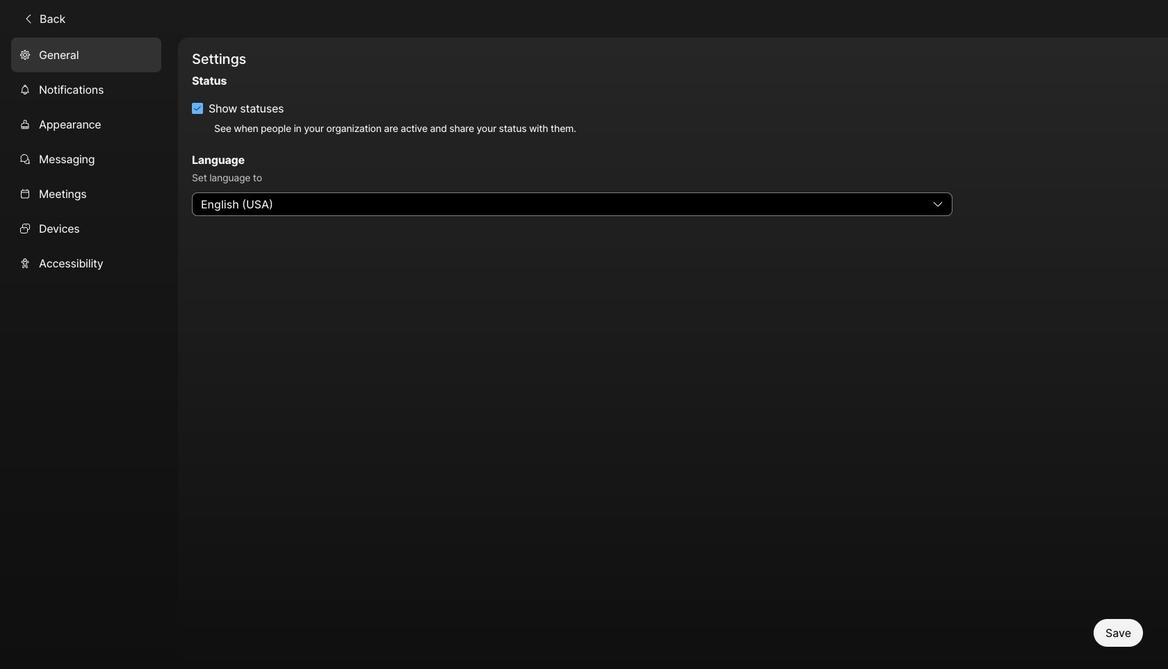 Task type: vqa. For each thing, say whether or not it's contained in the screenshot.
Settings Navigation
yes



Task type: locate. For each thing, give the bounding box(es) containing it.
messaging tab
[[11, 142, 161, 177]]

meetings tab
[[11, 177, 161, 211]]

accessibility tab
[[11, 246, 161, 281]]

appearance tab
[[11, 107, 161, 142]]



Task type: describe. For each thing, give the bounding box(es) containing it.
notifications tab
[[11, 72, 161, 107]]

general tab
[[11, 37, 161, 72]]

devices tab
[[11, 211, 161, 246]]

settings navigation
[[0, 37, 178, 670]]



